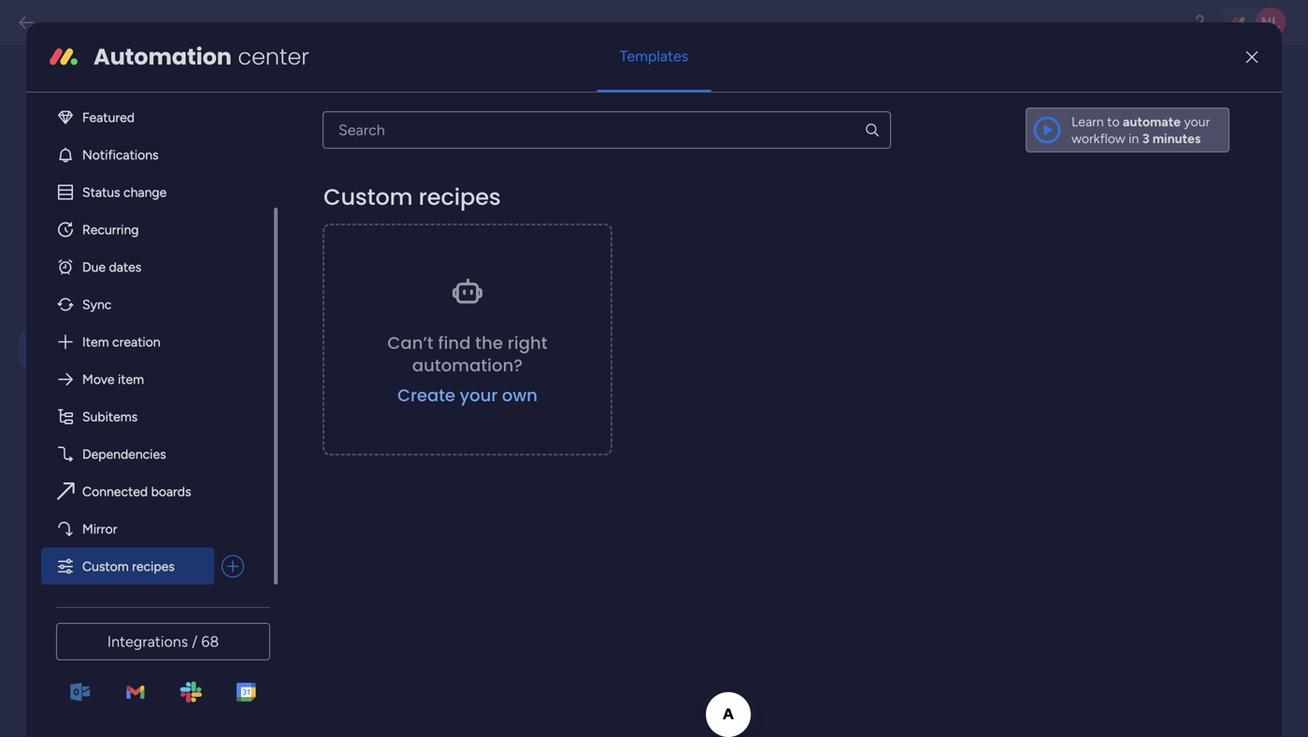 Task type: locate. For each thing, give the bounding box(es) containing it.
right
[[508, 331, 548, 355]]

permissions
[[70, 587, 158, 607]]

to up workflow
[[1108, 113, 1120, 129]]

subitems
[[82, 409, 138, 424]]

learn up workflow
[[1072, 113, 1104, 129]]

1 the from the top
[[367, 256, 390, 273]]

learn to automate
[[1072, 113, 1181, 129]]

0 vertical spatial in
[[1129, 130, 1140, 146]]

2 vertical spatial to
[[587, 396, 600, 413]]

creation
[[112, 334, 161, 350]]

due
[[82, 259, 106, 275]]

learn
[[1072, 113, 1104, 129], [33, 120, 67, 137]]

custom down 'personal api token'
[[324, 181, 413, 213]]

center
[[238, 41, 309, 72]]

api button
[[19, 332, 236, 368]]

minutes
[[1153, 130, 1201, 146]]

api up developers.monday.com
[[393, 256, 415, 273]]

order
[[455, 375, 489, 392]]

automate
[[1123, 113, 1181, 129]]

integrations
[[107, 633, 188, 651]]

token right v2 at left
[[374, 85, 429, 109]]

sync
[[82, 296, 112, 312]]

api left token at bottom left
[[367, 417, 388, 434]]

0 horizontal spatial monday
[[393, 354, 444, 371]]

to left keep
[[587, 396, 600, 413]]

workflow
[[1072, 130, 1126, 146]]

1 vertical spatial monday
[[598, 375, 648, 392]]

0 vertical spatial app
[[447, 354, 471, 371]]

0 vertical spatial custom recipes
[[324, 181, 501, 213]]

3
[[1143, 130, 1150, 146]]

list box
[[41, 98, 278, 585]]

custom recipes
[[324, 181, 501, 213], [82, 558, 175, 574]]

token for api v2 token
[[374, 85, 429, 109]]

experience.
[[394, 396, 466, 413]]

personal api token
[[311, 136, 430, 153]]

automation?
[[412, 353, 523, 377]]

1 horizontal spatial to
[[587, 396, 600, 413]]

0 horizontal spatial to
[[492, 375, 506, 392]]

dependencies option
[[41, 435, 259, 473]]

create your own link
[[398, 383, 538, 407]]

/
[[192, 633, 198, 651]]

move item option
[[41, 360, 259, 398]]

3 minutes
[[1143, 130, 1201, 146]]

0 vertical spatial the
[[324, 199, 342, 214]]

the right in
[[324, 199, 342, 214]]

1 vertical spatial token
[[393, 136, 430, 153]]

sync option
[[41, 286, 259, 323]]

app down capabilities
[[367, 396, 390, 413]]

up
[[106, 463, 127, 483]]

learn left more
[[33, 120, 67, 137]]

1 vertical spatial to
[[492, 375, 506, 392]]

1 vertical spatial the
[[367, 354, 390, 371]]

monday up capabilities
[[393, 354, 444, 371]]

featured
[[82, 109, 135, 125]]

developers.monday.com
[[367, 277, 520, 294]]

api up the move
[[70, 340, 95, 360]]

0 vertical spatial token
[[374, 85, 429, 109]]

1 horizontal spatial app
[[447, 354, 471, 371]]

apps button
[[19, 537, 236, 574]]

automation center
[[94, 41, 309, 72]]

api inside button
[[70, 340, 95, 360]]

administration learn more
[[33, 80, 219, 137]]

your
[[1185, 113, 1211, 129], [566, 375, 594, 392], [460, 383, 498, 407], [637, 396, 665, 413]]

regenerate button
[[612, 130, 685, 160]]

0 horizontal spatial learn
[[33, 120, 67, 137]]

None search field
[[323, 111, 892, 149]]

important
[[522, 396, 583, 413]]

the inside "the monday app api gives you powerful capabilities in order to enhance your monday app experience. it's very important to keep your api token secure."
[[367, 354, 390, 371]]

to up very
[[492, 375, 506, 392]]

token up the there
[[393, 136, 430, 153]]

directory
[[136, 504, 203, 524]]

2 horizontal spatial to
[[1108, 113, 1120, 129]]

1 vertical spatial custom
[[82, 558, 129, 574]]

0 horizontal spatial custom
[[82, 558, 129, 574]]

stats
[[122, 422, 158, 442]]

it's
[[469, 396, 488, 413]]

recipes inside option
[[132, 558, 175, 574]]

move item
[[82, 371, 144, 387]]

powerful
[[562, 354, 618, 371]]

in left order
[[441, 375, 452, 392]]

api
[[311, 85, 342, 109], [368, 136, 389, 153], [370, 199, 389, 214], [519, 199, 538, 214], [393, 256, 415, 273], [70, 340, 95, 360], [475, 354, 496, 371], [367, 417, 388, 434]]

api inside the api documentation can be found at developers.monday.com
[[393, 256, 415, 273]]

1 vertical spatial custom recipes
[[82, 558, 175, 574]]

token
[[374, 85, 429, 109], [393, 136, 430, 153]]

1 horizontal spatial custom recipes
[[324, 181, 501, 213]]

0 horizontal spatial recipes
[[132, 558, 175, 574]]

1 horizontal spatial recipes
[[419, 181, 501, 213]]

0 vertical spatial the
[[367, 256, 390, 273]]

administration
[[33, 80, 219, 113]]

1 horizontal spatial learn
[[1072, 113, 1104, 129]]

0 vertical spatial recipes
[[419, 181, 501, 213]]

the api documentation can be found at developers.monday.com
[[367, 256, 616, 294]]

custom recipes inside option
[[82, 558, 175, 574]]

monday
[[393, 354, 444, 371], [598, 375, 648, 392]]

0 horizontal spatial custom recipes
[[82, 558, 175, 574]]

the down 'new'
[[367, 256, 390, 273]]

2 the from the top
[[367, 354, 390, 371]]

api right 'new'
[[370, 199, 389, 214]]

item
[[118, 371, 144, 387]]

the
[[324, 199, 342, 214], [475, 331, 503, 355]]

connected
[[82, 483, 148, 499]]

the
[[367, 256, 390, 273], [367, 354, 390, 371]]

in inside "the monday app api gives you powerful capabilities in order to enhance your monday app experience. it's very important to keep your api token secure."
[[441, 375, 452, 392]]

automation
[[94, 41, 232, 72]]

usage
[[70, 422, 117, 442]]

1 horizontal spatial the
[[475, 331, 503, 355]]

be
[[544, 256, 560, 273]]

1 vertical spatial recipes
[[132, 558, 175, 574]]

1 horizontal spatial in
[[1129, 130, 1140, 146]]

token for personal api token
[[393, 136, 430, 153]]

cross account copier button
[[19, 620, 236, 682]]

your inside your workflow in
[[1185, 113, 1211, 129]]

content directory button
[[19, 496, 236, 533]]

the right find
[[475, 331, 503, 355]]

1 vertical spatial the
[[475, 331, 503, 355]]

list box containing featured
[[41, 98, 278, 585]]

in left 3
[[1129, 130, 1140, 146]]

custom up permissions
[[82, 558, 129, 574]]

the up capabilities
[[367, 354, 390, 371]]

0 horizontal spatial the
[[324, 199, 342, 214]]

notifications option
[[41, 136, 259, 173]]

0 horizontal spatial in
[[441, 375, 452, 392]]

the inside the api documentation can be found at developers.monday.com
[[367, 256, 390, 273]]

connected boards
[[82, 483, 191, 499]]

help image
[[1191, 13, 1210, 32]]

monday up keep
[[598, 375, 648, 392]]

capabilities
[[367, 375, 437, 392]]

customization
[[70, 216, 179, 236]]

0 horizontal spatial app
[[367, 396, 390, 413]]

recipes
[[419, 181, 501, 213], [132, 558, 175, 574]]

keep
[[604, 396, 634, 413]]

new
[[345, 199, 367, 214]]

due dates
[[82, 259, 142, 275]]

subitems option
[[41, 398, 259, 435]]

permissions button
[[19, 579, 236, 615]]

custom inside option
[[82, 558, 129, 574]]

app up order
[[447, 354, 471, 371]]

tidy up button
[[19, 455, 236, 492]]

1 vertical spatial in
[[441, 375, 452, 392]]

0 vertical spatial custom
[[324, 181, 413, 213]]

in inside your workflow in
[[1129, 130, 1140, 146]]



Task type: describe. For each thing, give the bounding box(es) containing it.
noah lott image
[[1256, 7, 1286, 37]]

search image
[[864, 121, 881, 138]]

api right personal
[[368, 136, 389, 153]]

recurring
[[82, 221, 139, 237]]

status change option
[[41, 173, 259, 211]]

own
[[502, 383, 538, 407]]

billing button
[[19, 373, 236, 409]]

users button
[[19, 249, 236, 286]]

tidy
[[70, 463, 101, 483]]

personal
[[311, 136, 364, 153]]

customization button
[[19, 208, 236, 245]]

token
[[392, 417, 427, 434]]

personal
[[470, 199, 516, 214]]

there
[[392, 199, 421, 214]]

1 horizontal spatial monday
[[598, 375, 648, 392]]

content directory
[[70, 504, 203, 524]]

gives
[[500, 354, 532, 371]]

usage stats
[[70, 422, 158, 442]]

copier
[[69, 653, 116, 673]]

status
[[82, 184, 120, 200]]

learn inside "administration learn more"
[[33, 120, 67, 137]]

v2
[[347, 85, 369, 109]]

users
[[70, 257, 112, 277]]

apps
[[70, 545, 109, 566]]

security
[[70, 298, 132, 319]]

0 vertical spatial to
[[1108, 113, 1120, 129]]

notifications
[[82, 147, 159, 163]]

dependencies
[[82, 446, 166, 462]]

developers.monday.com link
[[367, 277, 520, 294]]

can
[[518, 256, 540, 273]]

change
[[124, 184, 167, 200]]

api v2 token
[[311, 85, 429, 109]]

enhance
[[509, 375, 563, 392]]

automation  center image
[[49, 42, 79, 72]]

you
[[536, 354, 559, 371]]

the for the api documentation can be found at developers.monday.com
[[367, 256, 390, 273]]

tidy up
[[70, 463, 127, 483]]

custom recipes option
[[41, 547, 214, 585]]

integrations / 68
[[107, 633, 219, 651]]

billing
[[70, 381, 114, 401]]

general button
[[19, 167, 236, 203]]

status change
[[82, 184, 167, 200]]

find
[[438, 331, 471, 355]]

create
[[398, 383, 456, 407]]

security button
[[19, 290, 236, 327]]

1 horizontal spatial custom
[[324, 181, 413, 213]]

documentation
[[418, 256, 514, 273]]

at
[[604, 256, 616, 273]]

cross
[[69, 628, 112, 648]]

found
[[563, 256, 600, 273]]

move
[[82, 371, 115, 387]]

api left tokens
[[519, 199, 538, 214]]

boards
[[151, 483, 191, 499]]

mirror
[[82, 521, 117, 537]]

the inside can't find the right automation? create your own
[[475, 331, 503, 355]]

tokens
[[541, 199, 577, 214]]

usage stats button
[[19, 414, 236, 450]]

item
[[82, 334, 109, 350]]

the monday app api gives you powerful capabilities in order to enhance your monday app experience. it's very important to keep your api token secure.
[[367, 354, 665, 434]]

very
[[491, 396, 518, 413]]

item creation
[[82, 334, 161, 350]]

api up order
[[475, 354, 496, 371]]

account
[[116, 628, 178, 648]]

mirror option
[[41, 510, 259, 547]]

in
[[311, 199, 321, 214]]

0 vertical spatial monday
[[393, 354, 444, 371]]

your inside can't find the right automation? create your own
[[460, 383, 498, 407]]

more
[[71, 120, 103, 137]]

connected boards option
[[41, 473, 259, 510]]

secure.
[[431, 417, 476, 434]]

can't find the right automation? create your own
[[388, 331, 548, 407]]

content
[[70, 504, 132, 524]]

68
[[201, 633, 219, 651]]

in the new api there are only personal api tokens
[[311, 199, 577, 214]]

regenerate
[[619, 138, 677, 152]]

featured option
[[41, 98, 259, 136]]

api left v2 at left
[[311, 85, 342, 109]]

Search for a column type search field
[[323, 111, 892, 149]]

learn more link
[[33, 118, 236, 139]]

integrations / 68 button
[[56, 623, 270, 660]]

item creation option
[[41, 323, 259, 360]]

the for the monday app api gives you powerful capabilities in order to enhance your monday app experience. it's very important to keep your api token secure.
[[367, 354, 390, 371]]

are
[[424, 199, 441, 214]]

recurring option
[[41, 211, 259, 248]]

cross account copier
[[69, 628, 178, 673]]

1 vertical spatial app
[[367, 396, 390, 413]]

due dates option
[[41, 248, 259, 286]]

dates
[[109, 259, 142, 275]]

general
[[70, 175, 128, 195]]

back to workspace image
[[17, 13, 36, 32]]



Task type: vqa. For each thing, say whether or not it's contained in the screenshot.
list box
yes



